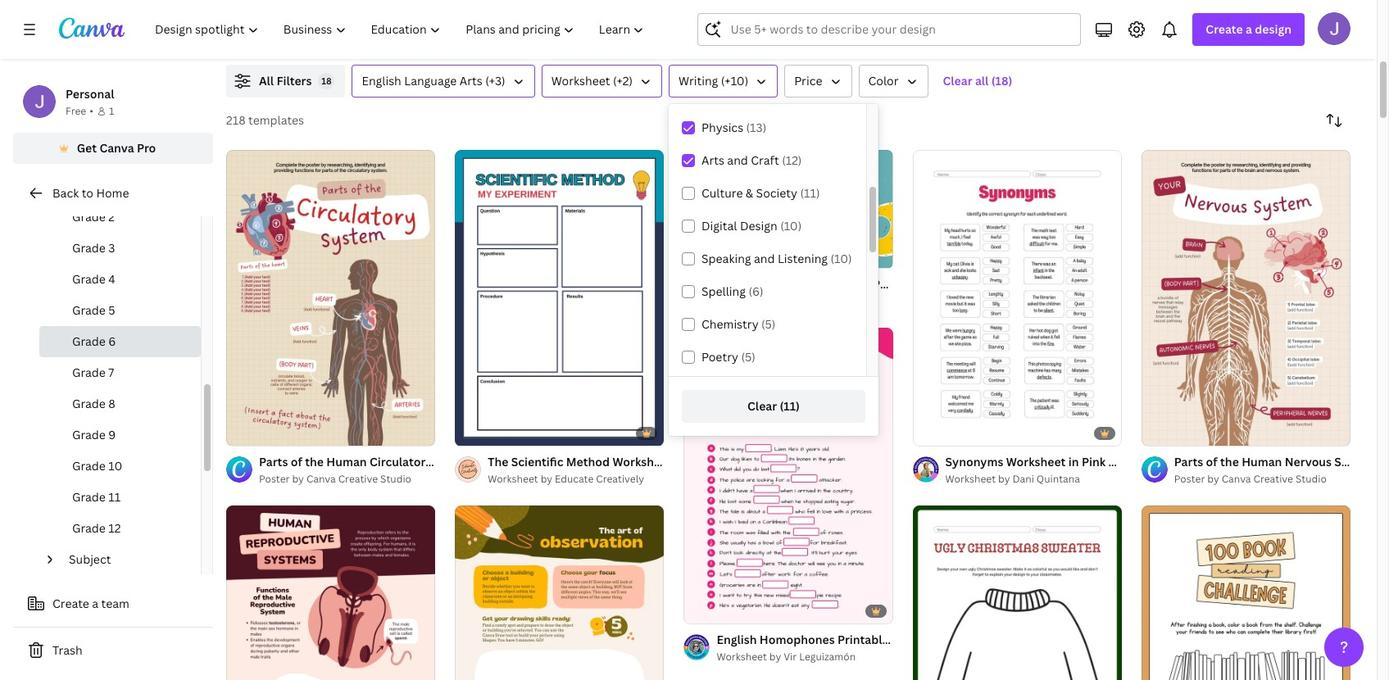 Task type: vqa. For each thing, say whether or not it's contained in the screenshot.


Task type: describe. For each thing, give the bounding box(es) containing it.
worksheet by vir leguizamón link
[[717, 649, 893, 665]]

the solar system lesson by canva creative studio
[[259, 11, 414, 43]]

homophones
[[760, 632, 835, 647]]

studio inside symbiotic relationships lesson by canva creative studio
[[682, 30, 714, 43]]

(12)
[[782, 153, 802, 168]]

motion and force image
[[1125, 0, 1390, 4]]

and for listening
[[754, 251, 775, 266]]

worksheet (+2) button
[[542, 65, 662, 98]]

grade 3 link
[[39, 233, 201, 264]]

motion
[[1158, 11, 1198, 27]]

pink
[[1082, 454, 1106, 470]]

price
[[795, 73, 823, 89]]

clear all (18) button
[[935, 65, 1021, 98]]

create a team button
[[13, 588, 213, 621]]

culture & society (11)
[[702, 185, 820, 201]]

leguizamón
[[800, 650, 856, 664]]

poster by canva creative studio link for parts of the human nervous system science poster in pastel pink rose pink flat graphic style image
[[1175, 471, 1351, 488]]

english homophones printable worksheet image
[[684, 328, 893, 623]]

1 for 1 of 2 link related to poster by canva creative studio link associated with parts of the human circulatory system science poster in light brown rose pink flat graphic style image
[[238, 426, 243, 439]]

lesson by canva creative studio link for the solar system
[[259, 29, 506, 45]]

a for design
[[1246, 21, 1253, 37]]

lesson for motion
[[1158, 30, 1191, 43]]

clear (11) button
[[682, 390, 866, 423]]

grade for grade 7
[[72, 365, 106, 380]]

symbiotic relationships link
[[559, 11, 806, 29]]

and for craft
[[728, 153, 748, 168]]

subject button
[[62, 544, 191, 576]]

back to home
[[52, 185, 129, 201]]

(+10)
[[721, 73, 749, 89]]

a for team
[[92, 596, 98, 612]]

the
[[259, 11, 280, 27]]

creative inside symbiotic relationships lesson by canva creative studio
[[640, 30, 680, 43]]

2 for parts of the human nervous system science poster in pastel pink rose pink flat graphic style image
[[1172, 426, 1177, 439]]

worksheet by dani quintana link
[[946, 471, 1122, 488]]

grade for grade 9
[[72, 427, 106, 443]]

poster by canva creative studio for middle poster by canva creative studio link
[[717, 294, 869, 308]]

home
[[96, 185, 129, 201]]

by inside symbiotic relationships lesson by canva creative studio
[[594, 30, 606, 43]]

bacteria and viruses lesson by ljr edu resources
[[858, 11, 998, 43]]

listening
[[778, 251, 828, 266]]

7
[[109, 365, 114, 380]]

price button
[[785, 65, 852, 98]]

back
[[52, 185, 79, 201]]

team
[[101, 596, 129, 612]]

english for english homophones printable worksheet worksheet by vir leguizamón
[[717, 632, 757, 647]]

all filters
[[259, 73, 312, 89]]

functions of the human reproductive systems science poster in maroon light pink flat graphic style image
[[226, 506, 436, 681]]

poster by canva creative studio for poster by canva creative studio link associated with parts of the human circulatory system science poster in light brown rose pink flat graphic style image
[[259, 472, 412, 486]]

color
[[869, 73, 899, 89]]

ljr
[[908, 30, 926, 43]]

grade 10 link
[[39, 451, 201, 482]]

worksheet right 'printable'
[[892, 632, 952, 647]]

canva inside symbiotic relationships lesson by canva creative studio
[[608, 30, 638, 43]]

grade 8
[[72, 396, 115, 412]]

11
[[109, 489, 121, 505]]

solar
[[282, 11, 311, 27]]

1 horizontal spatial (11)
[[801, 185, 820, 201]]

Sort by button
[[1318, 104, 1351, 137]]

templates
[[248, 112, 304, 128]]

4
[[109, 271, 115, 287]]

create for create a team
[[52, 596, 89, 612]]

grade 4
[[72, 271, 115, 287]]

by inside english homophones printable worksheet worksheet by vir leguizamón
[[770, 650, 782, 664]]

subject
[[69, 552, 111, 567]]

studio for middle poster by canva creative studio link
[[838, 294, 869, 308]]

218 templates
[[226, 112, 304, 128]]

and for viruses
[[908, 11, 929, 27]]

quintana
[[1037, 472, 1081, 486]]

free •
[[66, 104, 93, 118]]

to
[[82, 185, 93, 201]]

resources
[[949, 30, 998, 43]]

worksheet down synonyms
[[946, 472, 996, 486]]

5
[[109, 303, 115, 318]]

grade for grade 5
[[72, 303, 106, 318]]

grade 6
[[72, 334, 116, 349]]

grade 9 link
[[39, 420, 201, 451]]

in
[[1069, 454, 1079, 470]]

12
[[109, 521, 121, 536]]

studio for poster by canva creative studio link associated with parts of the human circulatory system science poster in light brown rose pink flat graphic style image
[[381, 472, 412, 486]]

english homophones printable worksheet worksheet by vir leguizamón
[[717, 632, 952, 664]]

the solar system link
[[259, 11, 506, 29]]

studio for poster by canva creative studio link associated with parts of the human nervous system science poster in pastel pink rose pink flat graphic style image
[[1296, 472, 1327, 486]]

grade 11 link
[[39, 482, 201, 513]]

lesson inside symbiotic relationships lesson by canva creative studio
[[559, 30, 592, 43]]

society
[[756, 185, 798, 201]]

speaking and listening (10)
[[702, 251, 852, 266]]

parts of the human nervous system science poster in pastel pink rose pink flat graphic style image
[[1142, 150, 1351, 446]]

culture
[[702, 185, 743, 201]]

poster for poster by canva creative studio link associated with parts of the human nervous system science poster in pastel pink rose pink flat graphic style image
[[1175, 472, 1206, 486]]

chemistry (5)
[[702, 316, 776, 332]]

clear all (18)
[[943, 73, 1013, 89]]

bacteria and viruses link
[[858, 11, 1105, 29]]

worksheet inside button
[[552, 73, 610, 89]]

1 of 2 for parts of the human nervous system science poster in pastel pink rose pink flat graphic style image
[[1153, 426, 1177, 439]]

8
[[109, 396, 115, 412]]

10
[[109, 458, 122, 474]]

get canva pro button
[[13, 133, 213, 164]]

simple
[[1109, 454, 1147, 470]]

spelling (6)
[[702, 284, 764, 299]]

1 of 2 for parts of the human circulatory system science poster in light brown rose pink flat graphic style image
[[238, 426, 261, 439]]

(11) inside button
[[780, 398, 800, 414]]

3
[[109, 240, 115, 256]]

chemistry
[[702, 316, 759, 332]]

grade 12
[[72, 521, 121, 536]]

(+3)
[[486, 73, 506, 89]]

1 horizontal spatial poster by canva creative studio link
[[717, 293, 893, 310]]

symbiotic relationships lesson by canva creative studio
[[559, 11, 714, 43]]

grade 10
[[72, 458, 122, 474]]

by inside synonyms worksheet in pink simple style worksheet by dani quintana
[[999, 472, 1011, 486]]

justin jones the curiosity chronicles lesson 1 - 'watching with intent' the art of observation worksheet image
[[455, 506, 664, 681]]

bacteria
[[858, 11, 905, 27]]

1 vertical spatial (10)
[[831, 251, 852, 266]]

1 vertical spatial arts
[[702, 153, 725, 168]]

canva inside the solar system lesson by canva creative studio
[[309, 30, 338, 43]]

free
[[66, 104, 86, 118]]

0 horizontal spatial 1
[[109, 104, 114, 118]]

by inside the solar system lesson by canva creative studio
[[295, 30, 307, 43]]

worksheet left vir
[[717, 650, 767, 664]]



Task type: locate. For each thing, give the bounding box(es) containing it.
grade inside grade 10 link
[[72, 458, 106, 474]]

0 horizontal spatial poster by canva creative studio link
[[259, 471, 436, 488]]

craft
[[751, 153, 779, 168]]

lesson down symbiotic
[[559, 30, 592, 43]]

language
[[404, 73, 457, 89]]

back to home link
[[13, 177, 213, 210]]

and for force
[[1201, 11, 1222, 27]]

worksheet up worksheet by dani quintana link
[[1007, 454, 1066, 470]]

1 vertical spatial english
[[717, 632, 757, 647]]

1 horizontal spatial 2
[[256, 426, 261, 439]]

(+2)
[[613, 73, 633, 89]]

all
[[259, 73, 274, 89]]

grade 5
[[72, 303, 115, 318]]

11 grade from the top
[[72, 521, 106, 536]]

Search search field
[[731, 14, 1071, 45]]

educate
[[555, 472, 594, 486]]

lesson down the on the left top
[[259, 30, 292, 43]]

0 vertical spatial english
[[362, 73, 402, 89]]

18 filter options selected element
[[318, 73, 335, 89]]

of for parts of the human circulatory system science poster in light brown rose pink flat graphic style image
[[245, 426, 254, 439]]

by
[[295, 30, 307, 43], [594, 30, 606, 43], [894, 30, 906, 43], [1193, 30, 1205, 43], [750, 294, 762, 308], [292, 472, 304, 486], [541, 472, 553, 486], [999, 472, 1011, 486], [1208, 472, 1220, 486], [770, 650, 782, 664]]

18
[[322, 75, 332, 87]]

create a team
[[52, 596, 129, 612]]

3 grade from the top
[[72, 271, 106, 287]]

designs
[[1264, 30, 1301, 43]]

1 lesson by canva creative studio link from the left
[[259, 29, 506, 45]]

2 lesson by canva creative studio link from the left
[[559, 29, 806, 45]]

lesson by canva creative studio link down relationships
[[559, 29, 806, 45]]

2 1 of 2 link from the left
[[1142, 150, 1351, 446]]

grade
[[72, 209, 106, 225], [72, 240, 106, 256], [72, 271, 106, 287], [72, 303, 106, 318], [72, 334, 106, 349], [72, 365, 106, 380], [72, 396, 106, 412], [72, 427, 106, 443], [72, 458, 106, 474], [72, 489, 106, 505], [72, 521, 106, 536]]

lesson inside motion and force lesson by dream bird designs
[[1158, 30, 1191, 43]]

lesson inside bacteria and viruses lesson by ljr edu resources
[[858, 30, 891, 43]]

grade inside grade 11 link
[[72, 489, 106, 505]]

(5)
[[762, 316, 776, 332], [742, 349, 756, 365]]

1 of 2 link
[[226, 150, 436, 446], [1142, 150, 1351, 446]]

canva
[[309, 30, 338, 43], [608, 30, 638, 43], [100, 140, 134, 156], [764, 294, 794, 308], [307, 472, 336, 486], [1222, 472, 1252, 486]]

poster by canva creative studio link
[[717, 293, 893, 310], [259, 471, 436, 488], [1175, 471, 1351, 488]]

218
[[226, 112, 246, 128]]

1 1 of 2 from the left
[[238, 426, 261, 439]]

4 grade from the top
[[72, 303, 106, 318]]

create for create a design
[[1206, 21, 1244, 37]]

1 horizontal spatial (5)
[[762, 316, 776, 332]]

filters
[[277, 73, 312, 89]]

arts
[[460, 73, 483, 89], [702, 153, 725, 168]]

2 of from the left
[[1160, 426, 1170, 439]]

0 vertical spatial (5)
[[762, 316, 776, 332]]

grade left 6
[[72, 334, 106, 349]]

0 horizontal spatial (10)
[[781, 218, 802, 234]]

1 horizontal spatial poster
[[717, 294, 748, 308]]

0 horizontal spatial poster by canva creative studio
[[259, 472, 412, 486]]

of for parts of the human nervous system science poster in pastel pink rose pink flat graphic style image
[[1160, 426, 1170, 439]]

grade inside 'link'
[[72, 365, 106, 380]]

grade for grade 6
[[72, 334, 106, 349]]

grade for grade 2
[[72, 209, 106, 225]]

(10) right listening
[[831, 251, 852, 266]]

a inside dropdown button
[[1246, 21, 1253, 37]]

grade for grade 8
[[72, 396, 106, 412]]

top level navigation element
[[144, 13, 659, 46]]

studio inside the solar system lesson by canva creative studio
[[383, 30, 414, 43]]

arts and craft (12)
[[702, 153, 802, 168]]

1 of from the left
[[245, 426, 254, 439]]

2 for parts of the human circulatory system science poster in light brown rose pink flat graphic style image
[[256, 426, 261, 439]]

english homophones printable worksheet link
[[717, 631, 952, 649]]

poster by canva creative studio for poster by canva creative studio link associated with parts of the human nervous system science poster in pastel pink rose pink flat graphic style image
[[1175, 472, 1327, 486]]

writing (+10)
[[679, 73, 749, 89]]

creative inside the solar system lesson by canva creative studio
[[341, 30, 380, 43]]

grade 4 link
[[39, 264, 201, 295]]

poster for middle poster by canva creative studio link
[[717, 294, 748, 308]]

poster by canva creative studio
[[717, 294, 869, 308], [259, 472, 412, 486], [1175, 472, 1327, 486]]

100, 75, 50 and 25 book reading challenge english education worksheet in brown and cream fun sketch style image
[[1142, 506, 1351, 681]]

6 grade from the top
[[72, 365, 106, 380]]

grade left 11
[[72, 489, 106, 505]]

0 vertical spatial create
[[1206, 21, 1244, 37]]

lesson by dream bird designs link
[[1158, 29, 1390, 45]]

worksheet (+2)
[[552, 73, 633, 89]]

1 of 2 link for poster by canva creative studio link associated with parts of the human circulatory system science poster in light brown rose pink flat graphic style image
[[226, 150, 436, 446]]

9 grade from the top
[[72, 458, 106, 474]]

synonyms worksheet in pink simple style worksheet by dani quintana
[[946, 454, 1179, 486]]

1 horizontal spatial 1 of 2
[[1153, 426, 1177, 439]]

dream
[[1208, 30, 1239, 43]]

0 vertical spatial arts
[[460, 73, 483, 89]]

0 horizontal spatial a
[[92, 596, 98, 612]]

create a design
[[1206, 21, 1292, 37]]

2 grade from the top
[[72, 240, 106, 256]]

jacob simon image
[[1318, 12, 1351, 45]]

0 horizontal spatial lesson by canva creative studio link
[[259, 29, 506, 45]]

0 vertical spatial (10)
[[781, 218, 802, 234]]

grade for grade 11
[[72, 489, 106, 505]]

2 horizontal spatial poster
[[1175, 472, 1206, 486]]

grade inside grade 2 link
[[72, 209, 106, 225]]

physics
[[702, 120, 744, 135]]

1 vertical spatial (5)
[[742, 349, 756, 365]]

grade for grade 12
[[72, 521, 106, 536]]

1 horizontal spatial 1
[[238, 426, 243, 439]]

2 lesson from the left
[[559, 30, 592, 43]]

poster by canva creative studio link for parts of the human circulatory system science poster in light brown rose pink flat graphic style image
[[259, 471, 436, 488]]

grade 7 link
[[39, 357, 201, 389]]

4 lesson from the left
[[1158, 30, 1191, 43]]

printable
[[838, 632, 889, 647]]

poster for poster by canva creative studio link associated with parts of the human circulatory system science poster in light brown rose pink flat graphic style image
[[259, 472, 290, 486]]

english inside button
[[362, 73, 402, 89]]

(5) right poetry
[[742, 349, 756, 365]]

1 grade from the top
[[72, 209, 106, 225]]

0 horizontal spatial 1 of 2 link
[[226, 150, 436, 446]]

canva inside button
[[100, 140, 134, 156]]

0 horizontal spatial 2
[[109, 209, 115, 225]]

0 horizontal spatial arts
[[460, 73, 483, 89]]

and inside bacteria and viruses lesson by ljr edu resources
[[908, 11, 929, 27]]

5 grade from the top
[[72, 334, 106, 349]]

1
[[109, 104, 114, 118], [238, 426, 243, 439], [1153, 426, 1158, 439]]

a inside button
[[92, 596, 98, 612]]

english language arts (+3)
[[362, 73, 506, 89]]

worksheet left educate
[[488, 472, 538, 486]]

lesson for bacteria
[[858, 30, 891, 43]]

system
[[314, 11, 356, 27]]

spelling
[[702, 284, 746, 299]]

2 horizontal spatial poster by canva creative studio
[[1175, 472, 1327, 486]]

english inside english homophones printable worksheet worksheet by vir leguizamón
[[717, 632, 757, 647]]

worksheet left (+2)
[[552, 73, 610, 89]]

grade left "3"
[[72, 240, 106, 256]]

0 horizontal spatial of
[[245, 426, 254, 439]]

1 vertical spatial a
[[92, 596, 98, 612]]

lesson inside the solar system lesson by canva creative studio
[[259, 30, 292, 43]]

1 horizontal spatial english
[[717, 632, 757, 647]]

10 grade from the top
[[72, 489, 106, 505]]

0 horizontal spatial create
[[52, 596, 89, 612]]

grade 12 link
[[39, 513, 201, 544]]

0 horizontal spatial (5)
[[742, 349, 756, 365]]

1 horizontal spatial clear
[[943, 73, 973, 89]]

create inside button
[[52, 596, 89, 612]]

grade 11
[[72, 489, 121, 505]]

grade left 4
[[72, 271, 106, 287]]

the scientific method worksheet in pink blue yellow fun hand drawn style image
[[455, 150, 664, 446]]

grade for grade 10
[[72, 458, 106, 474]]

1 horizontal spatial arts
[[702, 153, 725, 168]]

8 grade from the top
[[72, 427, 106, 443]]

synonyms worksheet in pink simple style image
[[913, 150, 1122, 446]]

arts left the (+3)
[[460, 73, 483, 89]]

0 vertical spatial (11)
[[801, 185, 820, 201]]

3 lesson from the left
[[858, 30, 891, 43]]

grade inside grade 3 link
[[72, 240, 106, 256]]

grade 8 link
[[39, 389, 201, 420]]

grade inside grade 4 link
[[72, 271, 106, 287]]

1 vertical spatial clear
[[748, 398, 777, 414]]

(6)
[[749, 284, 764, 299]]

grade inside grade 9 'link'
[[72, 427, 106, 443]]

(10) right 'design'
[[781, 218, 802, 234]]

0 horizontal spatial english
[[362, 73, 402, 89]]

0 horizontal spatial clear
[[748, 398, 777, 414]]

and inside motion and force lesson by dream bird designs
[[1201, 11, 1222, 27]]

(5) down "(6)"
[[762, 316, 776, 332]]

(5) for chemistry (5)
[[762, 316, 776, 332]]

1 horizontal spatial 1 of 2 link
[[1142, 150, 1351, 446]]

(18)
[[992, 73, 1013, 89]]

writing
[[679, 73, 719, 89]]

grade 5 link
[[39, 295, 201, 326]]

english for english language arts (+3)
[[362, 73, 402, 89]]

2 1 of 2 from the left
[[1153, 426, 1177, 439]]

poster
[[717, 294, 748, 308], [259, 472, 290, 486], [1175, 472, 1206, 486]]

force
[[1224, 11, 1256, 27]]

1 for 1 of 2 link for poster by canva creative studio link associated with parts of the human nervous system science poster in pastel pink rose pink flat graphic style image
[[1153, 426, 1158, 439]]

motion and force link
[[1158, 11, 1390, 29]]

and
[[908, 11, 929, 27], [1201, 11, 1222, 27], [728, 153, 748, 168], [754, 251, 775, 266]]

(5) for poetry (5)
[[742, 349, 756, 365]]

worksheet by educate creatively
[[488, 472, 645, 486]]

color button
[[859, 65, 929, 98]]

lesson for the
[[259, 30, 292, 43]]

worksheet by educate creatively link
[[488, 471, 664, 488]]

arts inside button
[[460, 73, 483, 89]]

0 vertical spatial a
[[1246, 21, 1253, 37]]

2 horizontal spatial 2
[[1172, 426, 1177, 439]]

style
[[1150, 454, 1179, 470]]

9
[[109, 427, 116, 443]]

grade left 9
[[72, 427, 106, 443]]

lesson down 'motion'
[[1158, 30, 1191, 43]]

1 horizontal spatial a
[[1246, 21, 1253, 37]]

relationships
[[618, 11, 694, 27]]

grade left 10
[[72, 458, 106, 474]]

1 horizontal spatial of
[[1160, 426, 1170, 439]]

and left craft at the right of the page
[[728, 153, 748, 168]]

grade inside grade 5 'link'
[[72, 303, 106, 318]]

grade down to
[[72, 209, 106, 225]]

grade for grade 4
[[72, 271, 106, 287]]

arts up culture
[[702, 153, 725, 168]]

2
[[109, 209, 115, 225], [256, 426, 261, 439], [1172, 426, 1177, 439]]

by inside bacteria and viruses lesson by ljr edu resources
[[894, 30, 906, 43]]

grade inside grade 8 link
[[72, 396, 106, 412]]

1 lesson from the left
[[259, 30, 292, 43]]

(13)
[[747, 120, 767, 135]]

•
[[90, 104, 93, 118]]

poetry (5)
[[702, 349, 756, 365]]

clear left all
[[943, 73, 973, 89]]

clear (11)
[[748, 398, 800, 414]]

creative
[[341, 30, 380, 43], [640, 30, 680, 43], [796, 294, 836, 308], [338, 472, 378, 486], [1254, 472, 1294, 486]]

english left language
[[362, 73, 402, 89]]

clear down poetry (5) on the right
[[748, 398, 777, 414]]

create a design button
[[1193, 13, 1305, 46]]

parts of the human circulatory system science poster in light brown rose pink flat graphic style image
[[226, 150, 436, 446]]

grade left 5
[[72, 303, 106, 318]]

0 vertical spatial clear
[[943, 73, 973, 89]]

clear for clear all (18)
[[943, 73, 973, 89]]

7 grade from the top
[[72, 396, 106, 412]]

trash link
[[13, 635, 213, 667]]

1 vertical spatial (11)
[[780, 398, 800, 414]]

lesson by ljr edu resources link
[[858, 29, 1105, 45]]

lesson
[[259, 30, 292, 43], [559, 30, 592, 43], [858, 30, 891, 43], [1158, 30, 1191, 43]]

dani
[[1013, 472, 1035, 486]]

1 vertical spatial create
[[52, 596, 89, 612]]

0 horizontal spatial poster
[[259, 472, 290, 486]]

lesson by canva creative studio link for symbiotic relationships
[[559, 29, 806, 45]]

and up ljr
[[908, 11, 929, 27]]

lesson down "bacteria"
[[858, 30, 891, 43]]

2 horizontal spatial 1
[[1153, 426, 1158, 439]]

1 horizontal spatial create
[[1206, 21, 1244, 37]]

viruses
[[932, 11, 972, 27]]

create inside dropdown button
[[1206, 21, 1244, 37]]

grade left '7'
[[72, 365, 106, 380]]

1 horizontal spatial poster by canva creative studio
[[717, 294, 869, 308]]

None search field
[[698, 13, 1082, 46]]

grade inside grade 12 "link"
[[72, 521, 106, 536]]

get
[[77, 140, 97, 156]]

1 1 of 2 link from the left
[[226, 150, 436, 446]]

lesson by canva creative studio link down system
[[259, 29, 506, 45]]

0 horizontal spatial 1 of 2
[[238, 426, 261, 439]]

grade for grade 3
[[72, 240, 106, 256]]

christmas drawing worksheet in green and red simple style image
[[913, 506, 1122, 681]]

1 horizontal spatial lesson by canva creative studio link
[[559, 29, 806, 45]]

and up dream
[[1201, 11, 1222, 27]]

design
[[740, 218, 778, 234]]

english left homophones
[[717, 632, 757, 647]]

by inside motion and force lesson by dream bird designs
[[1193, 30, 1205, 43]]

1 horizontal spatial (10)
[[831, 251, 852, 266]]

of
[[245, 426, 254, 439], [1160, 426, 1170, 439]]

0 horizontal spatial (11)
[[780, 398, 800, 414]]

1 of 2 link for poster by canva creative studio link associated with parts of the human nervous system science poster in pastel pink rose pink flat graphic style image
[[1142, 150, 1351, 446]]

2 horizontal spatial poster by canva creative studio link
[[1175, 471, 1351, 488]]

synonyms worksheet in pink simple style link
[[946, 453, 1179, 471]]

1 of 2
[[238, 426, 261, 439], [1153, 426, 1177, 439]]

studio
[[383, 30, 414, 43], [682, 30, 714, 43], [838, 294, 869, 308], [381, 472, 412, 486], [1296, 472, 1327, 486]]

grade left 8
[[72, 396, 106, 412]]

clear for clear (11)
[[748, 398, 777, 414]]

get canva pro
[[77, 140, 156, 156]]

and down 'design'
[[754, 251, 775, 266]]

design
[[1256, 21, 1292, 37]]

grade left 12
[[72, 521, 106, 536]]



